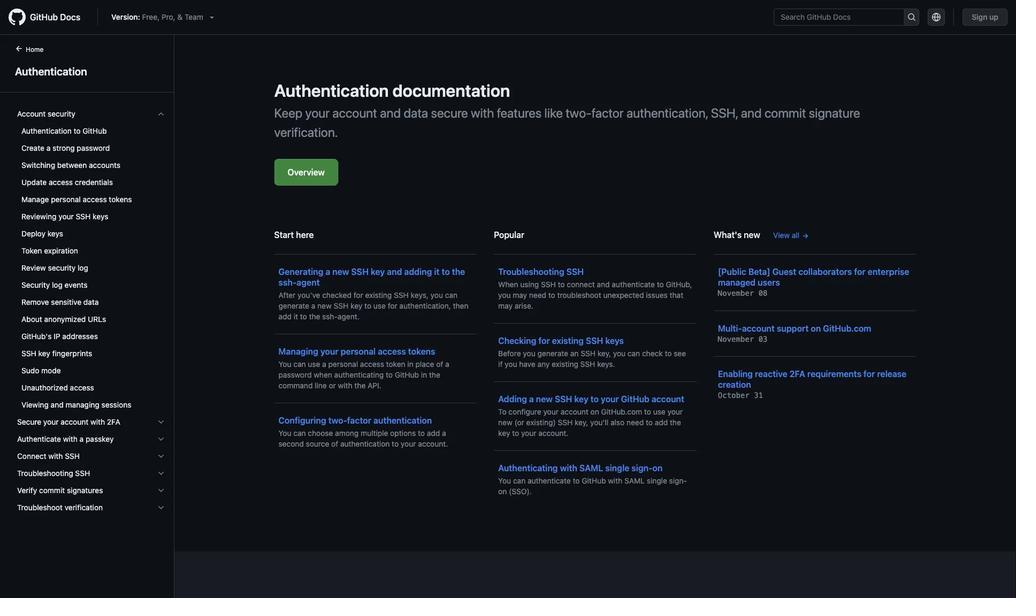 Task type: locate. For each thing, give the bounding box(es) containing it.
0 horizontal spatial single
[[605, 463, 630, 473]]

1 vertical spatial add
[[655, 418, 668, 427]]

security down the expiration
[[48, 264, 76, 272]]

github inside authentication to github link
[[83, 127, 107, 135]]

4 sc 9kayk9 0 image from the top
[[157, 504, 165, 512]]

keys up token expiration
[[47, 229, 63, 238]]

0 vertical spatial factor
[[592, 105, 624, 120]]

expiration
[[44, 246, 78, 255]]

a inside dropdown button
[[80, 435, 84, 444]]

1 vertical spatial generate
[[538, 349, 568, 358]]

troubleshooting down connect with ssh
[[17, 469, 73, 478]]

2fa down sessions
[[107, 418, 120, 427]]

sc 9kayk9 0 image inside authenticate with a passkey dropdown button
[[157, 435, 165, 444]]

can left the check
[[628, 349, 640, 358]]

sc 9kayk9 0 image inside 'troubleshooting ssh' dropdown button
[[157, 469, 165, 478]]

1 vertical spatial need
[[627, 418, 644, 427]]

keys up keys.
[[606, 336, 624, 346]]

can up the then
[[445, 291, 458, 300]]

github's
[[21, 332, 52, 341]]

it down "after"
[[294, 312, 298, 321]]

switching between accounts
[[21, 161, 120, 170]]

key up sudo mode
[[38, 349, 50, 358]]

you down when
[[498, 291, 511, 300]]

access
[[49, 178, 73, 187], [83, 195, 107, 204], [378, 347, 406, 357], [360, 360, 384, 369], [70, 383, 94, 392]]

of down 'among'
[[331, 440, 338, 449]]

connect
[[17, 452, 46, 461]]

0 vertical spatial data
[[404, 105, 428, 120]]

authentication down multiple
[[340, 440, 390, 449]]

0 vertical spatial november
[[718, 289, 754, 298]]

you right keys,
[[431, 291, 443, 300]]

or
[[329, 381, 336, 390]]

generate inside checking for existing ssh keys before you generate an ssh key, you can check to see if you have any existing ssh keys.
[[538, 349, 568, 358]]

unauthorized
[[21, 383, 68, 392]]

sc 9kayk9 0 image
[[157, 418, 165, 427], [157, 435, 165, 444], [157, 452, 165, 461], [157, 504, 165, 512]]

can up (sso). on the bottom right of the page
[[513, 477, 526, 485]]

2 vertical spatial use
[[653, 408, 666, 416]]

can inside authenticating with saml single sign-on you can authenticate to github with saml single sign- on (sso).
[[513, 477, 526, 485]]

token
[[386, 360, 405, 369]]

need inside troubleshooting ssh when using ssh to connect and authenticate to github, you may need to troubleshoot unexpected issues that may arise.
[[529, 291, 546, 300]]

access down credentials
[[83, 195, 107, 204]]

1 vertical spatial two-
[[328, 416, 347, 426]]

ssh right an
[[581, 349, 596, 358]]

two- inside configuring two-factor authentication you can choose among multiple options to add a second source of authentication to your account.
[[328, 416, 347, 426]]

1 vertical spatial commit
[[39, 486, 65, 495]]

github inside managing your personal access tokens you can use a personal access token in place of a password when authenticating to github in the command line or with the api.
[[395, 371, 419, 379]]

2 november from the top
[[718, 335, 754, 344]]

enterprise
[[868, 267, 910, 277]]

troubleshooting inside dropdown button
[[17, 469, 73, 478]]

can down managing
[[293, 360, 306, 369]]

your inside authentication documentation keep your account and data secure with features like two-factor authentication, ssh, and commit signature verification.
[[305, 105, 330, 120]]

existing up an
[[552, 336, 584, 346]]

create a strong password
[[21, 144, 110, 153]]

with inside 'dropdown button'
[[48, 452, 63, 461]]

ssh down authenticate with a passkey
[[65, 452, 80, 461]]

0 horizontal spatial authentication,
[[399, 302, 451, 310]]

0 horizontal spatial factor
[[347, 416, 371, 426]]

0 vertical spatial you
[[279, 360, 291, 369]]

reviewing
[[21, 212, 56, 221]]

sc 9kayk9 0 image for troubleshoot verification
[[157, 504, 165, 512]]

3 sc 9kayk9 0 image from the top
[[157, 487, 165, 495]]

generate
[[279, 302, 309, 310], [538, 349, 568, 358]]

november down multi-
[[718, 335, 754, 344]]

1 vertical spatial of
[[331, 440, 338, 449]]

secure your account with 2fa button
[[13, 414, 170, 431]]

0 vertical spatial authenticate
[[612, 280, 655, 289]]

key, inside checking for existing ssh keys before you generate an ssh key, you can check to see if you have any existing ssh keys.
[[598, 349, 611, 358]]

commit down troubleshooting ssh
[[39, 486, 65, 495]]

0 vertical spatial generate
[[279, 302, 309, 310]]

security inside dropdown button
[[48, 109, 75, 118]]

key, left you'll
[[575, 418, 588, 427]]

github docs link
[[9, 9, 89, 26]]

november inside [public beta] guest collaborators for enterprise managed users november 08
[[718, 289, 754, 298]]

multi-
[[718, 323, 742, 333]]

mode
[[41, 366, 61, 375]]

ssh down manage personal access tokens
[[76, 212, 91, 221]]

access down switching between accounts at left
[[49, 178, 73, 187]]

passkey
[[86, 435, 114, 444]]

authentication down account security on the left top of page
[[21, 127, 72, 135]]

tokens up place
[[408, 347, 436, 357]]

2 vertical spatial add
[[427, 429, 440, 438]]

ssh- up "after"
[[279, 278, 297, 288]]

0 vertical spatial authentication,
[[627, 105, 708, 120]]

personal inside authentication element
[[51, 195, 81, 204]]

1 vertical spatial you
[[279, 429, 291, 438]]

troubleshooting for troubleshooting ssh
[[17, 469, 73, 478]]

1 horizontal spatial in
[[421, 371, 427, 379]]

new up checked
[[332, 267, 349, 277]]

fingerprints
[[52, 349, 92, 358]]

guest
[[773, 267, 797, 277]]

0 horizontal spatial saml
[[580, 463, 603, 473]]

1 vertical spatial authentication
[[340, 440, 390, 449]]

github's ip addresses
[[21, 332, 98, 341]]

key up agent. in the left of the page
[[351, 302, 363, 310]]

password up command
[[279, 371, 312, 379]]

account security element containing account security
[[9, 105, 174, 414]]

in down place
[[421, 371, 427, 379]]

0 horizontal spatial of
[[331, 440, 338, 449]]

0 horizontal spatial generate
[[279, 302, 309, 310]]

review security log
[[21, 264, 88, 272]]

add right also
[[655, 418, 668, 427]]

credentials
[[75, 178, 113, 187]]

you inside troubleshooting ssh when using ssh to connect and authenticate to github, you may need to troubleshoot unexpected issues that may arise.
[[498, 291, 511, 300]]

november down managed
[[718, 289, 754, 298]]

that
[[670, 291, 684, 300]]

0 vertical spatial sc 9kayk9 0 image
[[157, 110, 165, 118]]

november 08 element
[[718, 289, 768, 298]]

ip
[[54, 332, 60, 341]]

about anonymized urls link
[[13, 311, 170, 328]]

sc 9kayk9 0 image inside account security dropdown button
[[157, 110, 165, 118]]

sign
[[972, 13, 988, 21]]

you up keys.
[[613, 349, 626, 358]]

of inside configuring two-factor authentication you can choose among multiple options to add a second source of authentication to your account.
[[331, 440, 338, 449]]

overview link
[[274, 159, 338, 186]]

tokens down credentials
[[109, 195, 132, 204]]

ssh- down checked
[[322, 312, 338, 321]]

key, up keys.
[[598, 349, 611, 358]]

ssh up connect
[[567, 267, 584, 277]]

0 vertical spatial security
[[48, 109, 75, 118]]

1 horizontal spatial 2fa
[[790, 369, 806, 379]]

0 vertical spatial add
[[279, 312, 292, 321]]

1 vertical spatial 2fa
[[107, 418, 120, 427]]

viewing and managing sessions link
[[13, 397, 170, 414]]

arise.
[[515, 302, 534, 310]]

ssh inside 'dropdown button'
[[65, 452, 80, 461]]

1 security from the top
[[48, 109, 75, 118]]

1 sc 9kayk9 0 image from the top
[[157, 418, 165, 427]]

need
[[529, 291, 546, 300], [627, 418, 644, 427]]

troubleshoot verification
[[17, 503, 103, 512]]

authenticate inside authenticating with saml single sign-on you can authenticate to github with saml single sign- on (sso).
[[528, 477, 571, 485]]

2 sc 9kayk9 0 image from the top
[[157, 469, 165, 478]]

agent.
[[338, 312, 360, 321]]

1 vertical spatial ssh-
[[322, 312, 338, 321]]

security up authentication to github
[[48, 109, 75, 118]]

enabling
[[718, 369, 753, 379]]

sc 9kayk9 0 image
[[157, 110, 165, 118], [157, 469, 165, 478], [157, 487, 165, 495]]

need inside adding a new ssh key to your github account to configure your account on github.com to use your new (or existing) ssh key, you'll also need to add the key to your account.
[[627, 418, 644, 427]]

what's new
[[714, 230, 761, 240]]

ssh key fingerprints
[[21, 349, 92, 358]]

existing inside generating a new ssh key and adding it to the ssh-agent after you've checked for existing ssh keys, you can generate a new ssh key to use for authentication, then add it to the ssh-agent.
[[365, 291, 392, 300]]

2 account security element from the top
[[9, 123, 174, 414]]

password inside create a strong password link
[[77, 144, 110, 153]]

0 vertical spatial use
[[374, 302, 386, 310]]

on inside multi-account support on github.com november 03
[[811, 323, 821, 333]]

1 horizontal spatial it
[[434, 267, 440, 277]]

data down security log events link
[[83, 298, 99, 307]]

github.com up "requirements"
[[823, 323, 872, 333]]

1 horizontal spatial tokens
[[408, 347, 436, 357]]

0 horizontal spatial keys
[[47, 229, 63, 238]]

sc 9kayk9 0 image for verify commit signatures
[[157, 487, 165, 495]]

authenticate up unexpected
[[612, 280, 655, 289]]

account security element
[[9, 105, 174, 414], [9, 123, 174, 414]]

authenticate inside troubleshooting ssh when using ssh to connect and authenticate to github, you may need to troubleshoot unexpected issues that may arise.
[[612, 280, 655, 289]]

authentication down home link
[[15, 65, 87, 77]]

for inside checking for existing ssh keys before you generate an ssh key, you can check to see if you have any existing ssh keys.
[[539, 336, 550, 346]]

2 sc 9kayk9 0 image from the top
[[157, 435, 165, 444]]

managing
[[66, 401, 99, 409]]

1 horizontal spatial saml
[[625, 477, 645, 485]]

a right options
[[442, 429, 446, 438]]

generating
[[279, 267, 324, 277]]

security for account
[[48, 109, 75, 118]]

sign up link
[[963, 9, 1008, 26]]

1 vertical spatial in
[[421, 371, 427, 379]]

0 horizontal spatial 2fa
[[107, 418, 120, 427]]

new right 'what's'
[[744, 230, 761, 240]]

data left secure
[[404, 105, 428, 120]]

sc 9kayk9 0 image inside troubleshoot verification dropdown button
[[157, 504, 165, 512]]

0 vertical spatial personal
[[51, 195, 81, 204]]

0 vertical spatial tokens
[[109, 195, 132, 204]]

1 horizontal spatial factor
[[592, 105, 624, 120]]

1 vertical spatial sc 9kayk9 0 image
[[157, 469, 165, 478]]

1 horizontal spatial github.com
[[823, 323, 872, 333]]

you inside managing your personal access tokens you can use a personal access token in place of a password when authenticating to github in the command line or with the api.
[[279, 360, 291, 369]]

add down "after"
[[279, 312, 292, 321]]

token
[[21, 246, 42, 255]]

authenticate
[[612, 280, 655, 289], [528, 477, 571, 485]]

add right options
[[427, 429, 440, 438]]

two- right like
[[566, 105, 592, 120]]

new down checked
[[317, 302, 332, 310]]

1 horizontal spatial key,
[[598, 349, 611, 358]]

log down the review security log
[[52, 281, 63, 290]]

can down configuring
[[293, 429, 306, 438]]

tokens inside managing your personal access tokens you can use a personal access token in place of a password when authenticating to github in the command line or with the api.
[[408, 347, 436, 357]]

keys down manage personal access tokens link
[[93, 212, 108, 221]]

1 horizontal spatial password
[[279, 371, 312, 379]]

ssh left keys.
[[581, 360, 595, 369]]

a up configure on the right of the page
[[529, 394, 534, 404]]

0 vertical spatial sign-
[[632, 463, 653, 473]]

0 horizontal spatial authenticate
[[528, 477, 571, 485]]

0 vertical spatial password
[[77, 144, 110, 153]]

2fa right reactive
[[790, 369, 806, 379]]

troubleshoot
[[17, 503, 63, 512]]

popular
[[494, 230, 525, 240]]

may up arise.
[[513, 291, 527, 300]]

sensitive
[[51, 298, 81, 307]]

what's
[[714, 230, 742, 240]]

troubleshooting inside troubleshooting ssh when using ssh to connect and authenticate to github, you may need to troubleshoot unexpected issues that may arise.
[[498, 267, 564, 277]]

1 vertical spatial personal
[[341, 347, 376, 357]]

account inside multi-account support on github.com november 03
[[742, 323, 775, 333]]

in left place
[[408, 360, 414, 369]]

2 vertical spatial authentication
[[21, 127, 72, 135]]

account right configure on the right of the page
[[561, 408, 589, 416]]

authenticate for ssh
[[612, 280, 655, 289]]

you up second
[[279, 429, 291, 438]]

1 horizontal spatial data
[[404, 105, 428, 120]]

account up 03
[[742, 323, 775, 333]]

ssh up signatures
[[75, 469, 90, 478]]

authentication to github link
[[13, 123, 170, 140]]

authentication
[[15, 65, 87, 77], [274, 80, 389, 101], [21, 127, 72, 135]]

of
[[436, 360, 443, 369], [331, 440, 338, 449]]

0 vertical spatial need
[[529, 291, 546, 300]]

it right the adding
[[434, 267, 440, 277]]

unauthorized access link
[[13, 379, 170, 397]]

2 security from the top
[[48, 264, 76, 272]]

2 vertical spatial existing
[[552, 360, 578, 369]]

troubleshooting up using
[[498, 267, 564, 277]]

log
[[78, 264, 88, 272], [52, 281, 63, 290]]

of inside managing your personal access tokens you can use a personal access token in place of a password when authenticating to github in the command line or with the api.
[[436, 360, 443, 369]]

need right also
[[627, 418, 644, 427]]

can
[[445, 291, 458, 300], [628, 349, 640, 358], [293, 360, 306, 369], [293, 429, 306, 438], [513, 477, 526, 485]]

authentication inside authentication documentation keep your account and data secure with features like two-factor authentication, ssh, and commit signature verification.
[[274, 80, 389, 101]]

0 horizontal spatial two-
[[328, 416, 347, 426]]

sc 9kayk9 0 image for troubleshooting ssh
[[157, 469, 165, 478]]

0 horizontal spatial tokens
[[109, 195, 132, 204]]

authenticate
[[17, 435, 61, 444]]

deploy keys link
[[13, 225, 170, 242]]

[public beta] guest collaborators for enterprise managed users november 08
[[718, 267, 910, 298]]

key inside authentication element
[[38, 349, 50, 358]]

0 vertical spatial in
[[408, 360, 414, 369]]

for inside [public beta] guest collaborators for enterprise managed users november 08
[[854, 267, 866, 277]]

0 vertical spatial github.com
[[823, 323, 872, 333]]

1 vertical spatial account.
[[418, 440, 448, 449]]

None search field
[[774, 9, 920, 26]]

existing down an
[[552, 360, 578, 369]]

0 horizontal spatial may
[[498, 302, 513, 310]]

0 horizontal spatial account.
[[418, 440, 448, 449]]

0 horizontal spatial need
[[529, 291, 546, 300]]

to inside authentication element
[[74, 127, 81, 135]]

1 horizontal spatial keys
[[93, 212, 108, 221]]

home
[[26, 45, 44, 53]]

connect with ssh
[[17, 452, 80, 461]]

manage personal access tokens link
[[13, 191, 170, 208]]

2 horizontal spatial add
[[655, 418, 668, 427]]

may left arise.
[[498, 302, 513, 310]]

authenticate with a passkey button
[[13, 431, 170, 448]]

1 account security element from the top
[[9, 105, 174, 414]]

1 november from the top
[[718, 289, 754, 298]]

2 vertical spatial keys
[[606, 336, 624, 346]]

for
[[854, 267, 866, 277], [354, 291, 363, 300], [388, 302, 397, 310], [539, 336, 550, 346], [864, 369, 875, 379]]

security log events
[[21, 281, 87, 290]]

sc 9kayk9 0 image inside secure your account with 2fa dropdown button
[[157, 418, 165, 427]]

1 vertical spatial use
[[308, 360, 320, 369]]

0 horizontal spatial log
[[52, 281, 63, 290]]

for inside enabling reactive 2fa requirements for release creation october 31
[[864, 369, 875, 379]]

1 vertical spatial saml
[[625, 477, 645, 485]]

account down "viewing and managing sessions"
[[61, 418, 88, 427]]

about
[[21, 315, 42, 324]]

0 vertical spatial saml
[[580, 463, 603, 473]]

3 sc 9kayk9 0 image from the top
[[157, 452, 165, 461]]

0 vertical spatial single
[[605, 463, 630, 473]]

authenticate down authenticating
[[528, 477, 571, 485]]

0 vertical spatial commit
[[765, 105, 806, 120]]

existing left keys,
[[365, 291, 392, 300]]

0 horizontal spatial commit
[[39, 486, 65, 495]]

generate down "after"
[[279, 302, 309, 310]]

on inside adding a new ssh key to your github account to configure your account on github.com to use your new (or existing) ssh key, you'll also need to add the key to your account.
[[591, 408, 599, 416]]

1 horizontal spatial troubleshooting
[[498, 267, 564, 277]]

log up the events
[[78, 264, 88, 272]]

a right place
[[445, 360, 449, 369]]

factor inside configuring two-factor authentication you can choose among multiple options to add a second source of authentication to your account.
[[347, 416, 371, 426]]

personal
[[51, 195, 81, 204], [341, 347, 376, 357], [328, 360, 358, 369]]

key down to
[[498, 429, 510, 438]]

1 vertical spatial key,
[[575, 418, 588, 427]]

to inside managing your personal access tokens you can use a personal access token in place of a password when authenticating to github in the command line or with the api.
[[386, 371, 393, 379]]

october
[[718, 391, 750, 400]]

your inside configuring two-factor authentication you can choose among multiple options to add a second source of authentication to your account.
[[401, 440, 416, 449]]

0 horizontal spatial ssh-
[[279, 278, 297, 288]]

password down authentication to github link
[[77, 144, 110, 153]]

a left passkey
[[80, 435, 84, 444]]

account security button
[[13, 105, 170, 123]]

github.com up also
[[601, 408, 642, 416]]

commit inside 'dropdown button'
[[39, 486, 65, 495]]

account up verification.
[[332, 105, 377, 120]]

sc 9kayk9 0 image for authenticate with a passkey
[[157, 435, 165, 444]]

factor
[[592, 105, 624, 120], [347, 416, 371, 426]]

github inside the "github docs" link
[[30, 12, 58, 22]]

a inside configuring two-factor authentication you can choose among multiple options to add a second source of authentication to your account.
[[442, 429, 446, 438]]

1 vertical spatial troubleshooting
[[17, 469, 73, 478]]

sc 9kayk9 0 image inside connect with ssh 'dropdown button'
[[157, 452, 165, 461]]

1 horizontal spatial sign-
[[669, 477, 687, 485]]

0 vertical spatial may
[[513, 291, 527, 300]]

authentication element
[[0, 43, 174, 597]]

1 sc 9kayk9 0 image from the top
[[157, 110, 165, 118]]

access up token
[[378, 347, 406, 357]]

1 vertical spatial authentication,
[[399, 302, 451, 310]]

1 horizontal spatial of
[[436, 360, 443, 369]]

to inside authenticating with saml single sign-on you can authenticate to github with saml single sign- on (sso).
[[573, 477, 580, 485]]

configuring
[[279, 416, 326, 426]]

existing)
[[526, 418, 556, 427]]

access up the managing
[[70, 383, 94, 392]]

0 vertical spatial key,
[[598, 349, 611, 358]]

docs
[[60, 12, 80, 22]]

security
[[48, 109, 75, 118], [48, 264, 76, 272]]

2 vertical spatial you
[[498, 477, 511, 485]]

2 horizontal spatial keys
[[606, 336, 624, 346]]

commit left signature
[[765, 105, 806, 120]]

account. inside configuring two-factor authentication you can choose among multiple options to add a second source of authentication to your account.
[[418, 440, 448, 449]]

sc 9kayk9 0 image inside verify commit signatures 'dropdown button'
[[157, 487, 165, 495]]

1 vertical spatial keys
[[47, 229, 63, 238]]

two- inside authentication documentation keep your account and data secure with features like two-factor authentication, ssh, and commit signature verification.
[[566, 105, 592, 120]]

github.com inside multi-account support on github.com november 03
[[823, 323, 872, 333]]

command
[[279, 381, 313, 390]]

0 horizontal spatial data
[[83, 298, 99, 307]]

add inside adding a new ssh key to your github account to configure your account on github.com to use your new (or existing) ssh key, you'll also need to add the key to your account.
[[655, 418, 668, 427]]

(sso).
[[509, 487, 532, 496]]

1 horizontal spatial add
[[427, 429, 440, 438]]

1 horizontal spatial authentication,
[[627, 105, 708, 120]]

1 horizontal spatial generate
[[538, 349, 568, 358]]

account. inside adding a new ssh key to your github account to configure your account on github.com to use your new (or existing) ssh key, you'll also need to add the key to your account.
[[539, 429, 569, 438]]

github.com inside adding a new ssh key to your github account to configure your account on github.com to use your new (or existing) ssh key, you'll also need to add the key to your account.
[[601, 408, 642, 416]]

you up (sso). on the bottom right of the page
[[498, 477, 511, 485]]

Search GitHub Docs search field
[[775, 9, 904, 25]]

2 vertical spatial sc 9kayk9 0 image
[[157, 487, 165, 495]]

1 horizontal spatial need
[[627, 418, 644, 427]]

1 vertical spatial password
[[279, 371, 312, 379]]

1 vertical spatial single
[[647, 477, 667, 485]]

data inside authentication documentation keep your account and data secure with features like two-factor authentication, ssh, and commit signature verification.
[[404, 105, 428, 120]]

also
[[611, 418, 625, 427]]

authentication for to
[[21, 127, 72, 135]]

reactive
[[755, 369, 788, 379]]

0 vertical spatial troubleshooting
[[498, 267, 564, 277]]

october 31 element
[[718, 391, 763, 400]]

0 horizontal spatial troubleshooting
[[17, 469, 73, 478]]



Task type: vqa. For each thing, say whether or not it's contained in the screenshot.
Developing in a codespace on the left top of page
no



Task type: describe. For each thing, give the bounding box(es) containing it.
a down you've
[[311, 302, 315, 310]]

authentication, inside authentication documentation keep your account and data secure with features like two-factor authentication, ssh, and commit signature verification.
[[627, 105, 708, 120]]

connect with ssh button
[[13, 448, 170, 465]]

account security
[[17, 109, 75, 118]]

ssh,
[[711, 105, 738, 120]]

use inside generating a new ssh key and adding it to the ssh-agent after you've checked for existing ssh keys, you can generate a new ssh key to use for authentication, then add it to the ssh-agent.
[[374, 302, 386, 310]]

adding a new ssh key to your github account to configure your account on github.com to use your new (or existing) ssh key, you'll also need to add the key to your account.
[[498, 394, 685, 438]]

authenticate for with
[[528, 477, 571, 485]]

adding
[[404, 267, 432, 277]]

overview
[[288, 167, 325, 177]]

github inside adding a new ssh key to your github account to configure your account on github.com to use your new (or existing) ssh key, you'll also need to add the key to your account.
[[621, 394, 650, 404]]

view
[[773, 231, 790, 240]]

can inside configuring two-factor authentication you can choose among multiple options to add a second source of authentication to your account.
[[293, 429, 306, 438]]

you inside authenticating with saml single sign-on you can authenticate to github with saml single sign- on (sso).
[[498, 477, 511, 485]]

november 03 element
[[718, 335, 768, 344]]

security
[[21, 281, 50, 290]]

a up when
[[322, 360, 326, 369]]

account
[[17, 109, 46, 118]]

access inside unauthorized access link
[[70, 383, 94, 392]]

all
[[792, 231, 800, 240]]

before
[[498, 349, 521, 358]]

and inside generating a new ssh key and adding it to the ssh-agent after you've checked for existing ssh keys, you can generate a new ssh key to use for authentication, then add it to the ssh-agent.
[[387, 267, 402, 277]]

the inside adding a new ssh key to your github account to configure your account on github.com to use your new (or existing) ssh key, you'll also need to add the key to your account.
[[670, 418, 681, 427]]

can inside generating a new ssh key and adding it to the ssh-agent after you've checked for existing ssh keys, you can generate a new ssh key to use for authentication, then add it to the ssh-agent.
[[445, 291, 458, 300]]

password inside managing your personal access tokens you can use a personal access token in place of a password when authenticating to github in the command line or with the api.
[[279, 371, 312, 379]]

log inside the review security log link
[[78, 264, 88, 272]]

you inside generating a new ssh key and adding it to the ssh-agent after you've checked for existing ssh keys, you can generate a new ssh key to use for authentication, then add it to the ssh-agent.
[[431, 291, 443, 300]]

03
[[759, 335, 768, 344]]

sc 9kayk9 0 image for account security
[[157, 110, 165, 118]]

authentication, inside generating a new ssh key and adding it to the ssh-agent after you've checked for existing ssh keys, you can generate a new ssh key to use for authentication, then add it to the ssh-agent.
[[399, 302, 451, 310]]

an
[[570, 349, 579, 358]]

remove
[[21, 298, 49, 307]]

0 horizontal spatial in
[[408, 360, 414, 369]]

ssh up existing)
[[555, 394, 572, 404]]

place
[[416, 360, 434, 369]]

viewing and managing sessions
[[21, 401, 131, 409]]

troubleshooting ssh
[[17, 469, 90, 478]]

viewing
[[21, 401, 49, 409]]

account inside authentication documentation keep your account and data secure with features like two-factor authentication, ssh, and commit signature verification.
[[332, 105, 377, 120]]

features
[[497, 105, 542, 120]]

keys inside deploy keys link
[[47, 229, 63, 238]]

configure
[[509, 408, 541, 416]]

documentation
[[393, 80, 510, 101]]

use inside adding a new ssh key to your github account to configure your account on github.com to use your new (or existing) ssh key, you'll also need to add the key to your account.
[[653, 408, 666, 416]]

unexpected
[[603, 291, 644, 300]]

ssh up sudo
[[21, 349, 36, 358]]

november inside multi-account support on github.com november 03
[[718, 335, 754, 344]]

access up authenticating
[[360, 360, 384, 369]]

github inside authenticating with saml single sign-on you can authenticate to github with saml single sign- on (sso).
[[582, 477, 606, 485]]

review
[[21, 264, 46, 272]]

account inside dropdown button
[[61, 418, 88, 427]]

ssh key fingerprints link
[[13, 345, 170, 362]]

users
[[758, 278, 780, 288]]

use inside managing your personal access tokens you can use a personal access token in place of a password when authenticating to github in the command line or with the api.
[[308, 360, 320, 369]]

up
[[990, 13, 999, 21]]

start
[[274, 230, 294, 240]]

free,
[[142, 13, 160, 21]]

tokens inside authentication element
[[109, 195, 132, 204]]

keys inside reviewing your ssh keys link
[[93, 212, 108, 221]]

managed
[[718, 278, 756, 288]]

reviewing your ssh keys
[[21, 212, 108, 221]]

your inside dropdown button
[[43, 418, 59, 427]]

api.
[[368, 381, 381, 390]]

view all link
[[773, 230, 809, 241]]

1 horizontal spatial single
[[647, 477, 667, 485]]

a inside adding a new ssh key to your github account to configure your account on github.com to use your new (or existing) ssh key, you'll also need to add the key to your account.
[[529, 394, 534, 404]]

key, inside adding a new ssh key to your github account to configure your account on github.com to use your new (or existing) ssh key, you'll also need to add the key to your account.
[[575, 418, 588, 427]]

when
[[314, 371, 332, 379]]

switching between accounts link
[[13, 157, 170, 174]]

log inside security log events link
[[52, 281, 63, 290]]

verification
[[65, 503, 103, 512]]

1 vertical spatial may
[[498, 302, 513, 310]]

switching
[[21, 161, 55, 170]]

configuring two-factor authentication you can choose among multiple options to add a second source of authentication to your account.
[[279, 416, 448, 449]]

select language: current language is english image
[[932, 13, 941, 21]]

pro,
[[162, 13, 175, 21]]

security for review
[[48, 264, 76, 272]]

your inside managing your personal access tokens you can use a personal access token in place of a password when authenticating to github in the command line or with the api.
[[321, 347, 339, 357]]

troubleshooting for troubleshooting ssh when using ssh to connect and authenticate to github, you may need to troubleshoot unexpected issues that may arise.
[[498, 267, 564, 277]]

a up checked
[[326, 267, 330, 277]]

to
[[498, 408, 507, 416]]

ssh up keys.
[[586, 336, 603, 346]]

sc 9kayk9 0 image for connect with ssh
[[157, 452, 165, 461]]

1 horizontal spatial may
[[513, 291, 527, 300]]

factor inside authentication documentation keep your account and data secure with features like two-factor authentication, ssh, and commit signature verification.
[[592, 105, 624, 120]]

collaborators
[[799, 267, 852, 277]]

you right the if
[[505, 360, 517, 369]]

troubleshooting ssh when using ssh to connect and authenticate to github, you may need to troubleshoot unexpected issues that may arise.
[[498, 267, 692, 310]]

checking for existing ssh keys before you generate an ssh key, you can check to see if you have any existing ssh keys.
[[498, 336, 686, 369]]

1 horizontal spatial ssh-
[[322, 312, 338, 321]]

search image
[[908, 13, 916, 21]]

0 vertical spatial it
[[434, 267, 440, 277]]

strong
[[53, 144, 75, 153]]

sc 9kayk9 0 image for secure your account with 2fa
[[157, 418, 165, 427]]

source
[[306, 440, 329, 449]]

addresses
[[62, 332, 98, 341]]

2fa inside enabling reactive 2fa requirements for release creation october 31
[[790, 369, 806, 379]]

0 vertical spatial authentication
[[15, 65, 87, 77]]

about anonymized urls
[[21, 315, 106, 324]]

2fa inside dropdown button
[[107, 418, 120, 427]]

with inside managing your personal access tokens you can use a personal access token in place of a password when authenticating to github in the command line or with the api.
[[338, 381, 353, 390]]

commit inside authentication documentation keep your account and data secure with features like two-factor authentication, ssh, and commit signature verification.
[[765, 105, 806, 120]]

account security element containing authentication to github
[[9, 123, 174, 414]]

any
[[538, 360, 550, 369]]

with inside authentication documentation keep your account and data secure with features like two-factor authentication, ssh, and commit signature verification.
[[471, 105, 494, 120]]

view all
[[773, 231, 800, 240]]

create a strong password link
[[13, 140, 170, 157]]

multiple
[[361, 429, 388, 438]]

new up configure on the right of the page
[[536, 394, 553, 404]]

manage
[[21, 195, 49, 204]]

access inside manage personal access tokens link
[[83, 195, 107, 204]]

issues
[[646, 291, 668, 300]]

start here
[[274, 230, 314, 240]]

reviewing your ssh keys link
[[13, 208, 170, 225]]

anonymized
[[44, 315, 86, 324]]

account down 'see'
[[652, 394, 685, 404]]

key left the adding
[[371, 267, 385, 277]]

accounts
[[89, 161, 120, 170]]

update access credentials
[[21, 178, 113, 187]]

generating a new ssh key and adding it to the ssh-agent after you've checked for existing ssh keys, you can generate a new ssh key to use for authentication, then add it to the ssh-agent.
[[279, 267, 469, 321]]

events
[[65, 281, 87, 290]]

enabling reactive 2fa requirements for release creation october 31
[[718, 369, 907, 400]]

see
[[674, 349, 686, 358]]

1 vertical spatial sign-
[[669, 477, 687, 485]]

0 vertical spatial authentication
[[374, 416, 432, 426]]

can inside managing your personal access tokens you can use a personal access token in place of a password when authenticating to github in the command line or with the api.
[[293, 360, 306, 369]]

0 vertical spatial ssh-
[[279, 278, 297, 288]]

ssh right using
[[541, 280, 556, 289]]

checked
[[322, 291, 352, 300]]

then
[[453, 302, 469, 310]]

you up have
[[523, 349, 536, 358]]

ssh left keys,
[[394, 291, 409, 300]]

security log events link
[[13, 277, 170, 294]]

0 horizontal spatial sign-
[[632, 463, 653, 473]]

to inside checking for existing ssh keys before you generate an ssh key, you can check to see if you have any existing ssh keys.
[[665, 349, 672, 358]]

release
[[877, 369, 907, 379]]

requirements
[[808, 369, 862, 379]]

access inside update access credentials link
[[49, 178, 73, 187]]

after
[[279, 291, 296, 300]]

remove sensitive data link
[[13, 294, 170, 311]]

creation
[[718, 380, 751, 390]]

keys,
[[411, 291, 429, 300]]

github's ip addresses link
[[13, 328, 170, 345]]

1 vertical spatial existing
[[552, 336, 584, 346]]

troubleshoot verification button
[[13, 499, 170, 516]]

and inside troubleshooting ssh when using ssh to connect and authenticate to github, you may need to troubleshoot unexpected issues that may arise.
[[597, 280, 610, 289]]

keys inside checking for existing ssh keys before you generate an ssh key, you can check to see if you have any existing ssh keys.
[[606, 336, 624, 346]]

managing
[[279, 347, 318, 357]]

new down to
[[498, 418, 513, 427]]

1 vertical spatial it
[[294, 312, 298, 321]]

ssh up checked
[[351, 267, 369, 277]]

sudo
[[21, 366, 39, 375]]

authenticating
[[334, 371, 384, 379]]

second
[[279, 440, 304, 449]]

options
[[390, 429, 416, 438]]

add inside generating a new ssh key and adding it to the ssh-agent after you've checked for existing ssh keys, you can generate a new ssh key to use for authentication, then add it to the ssh-agent.
[[279, 312, 292, 321]]

deploy
[[21, 229, 45, 238]]

troubleshoot
[[557, 291, 601, 300]]

signature
[[809, 105, 860, 120]]

key down an
[[574, 394, 589, 404]]

authentication for documentation
[[274, 80, 389, 101]]

you've
[[298, 291, 320, 300]]

triangle down image
[[208, 13, 216, 21]]

2 vertical spatial personal
[[328, 360, 358, 369]]

a left strong
[[46, 144, 50, 153]]

you inside configuring two-factor authentication you can choose among multiple options to add a second source of authentication to your account.
[[279, 429, 291, 438]]

ssh right existing)
[[558, 418, 573, 427]]

add inside configuring two-factor authentication you can choose among multiple options to add a second source of authentication to your account.
[[427, 429, 440, 438]]

here
[[296, 230, 314, 240]]

ssh down checked
[[334, 302, 349, 310]]

ssh inside dropdown button
[[75, 469, 90, 478]]

generate inside generating a new ssh key and adding it to the ssh-agent after you've checked for existing ssh keys, you can generate a new ssh key to use for authentication, then add it to the ssh-agent.
[[279, 302, 309, 310]]

data inside authentication element
[[83, 298, 99, 307]]

and inside viewing and managing sessions link
[[51, 401, 64, 409]]

can inside checking for existing ssh keys before you generate an ssh key, you can check to see if you have any existing ssh keys.
[[628, 349, 640, 358]]



